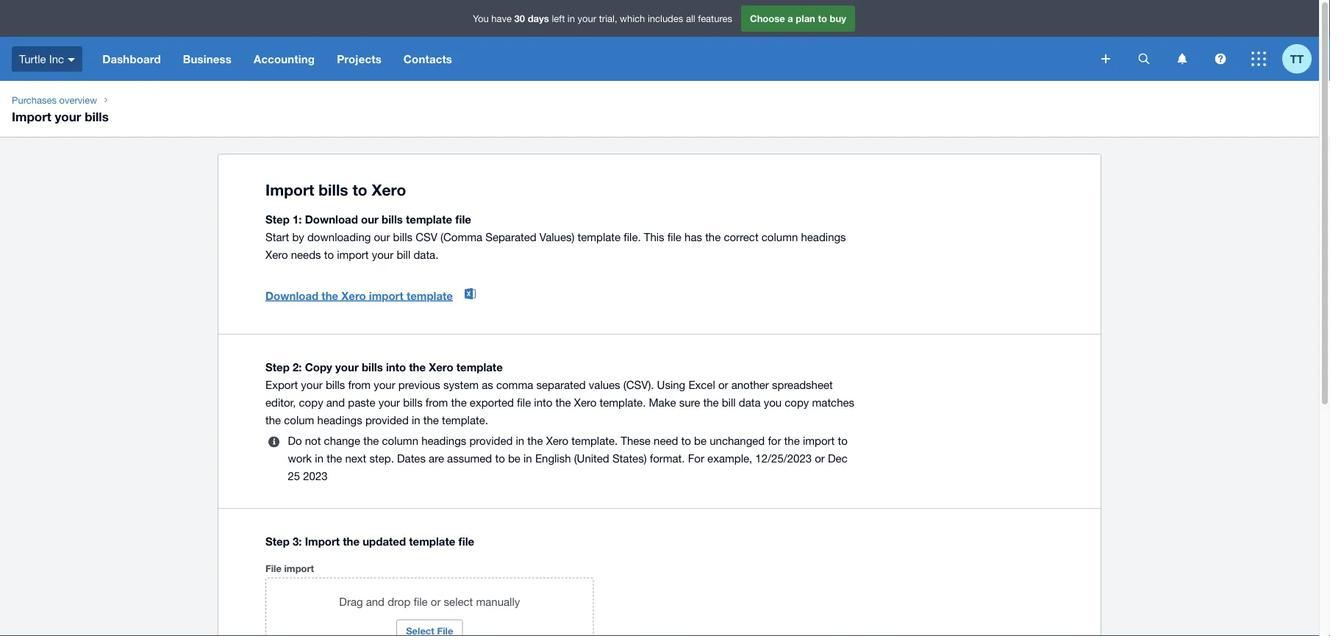Task type: locate. For each thing, give the bounding box(es) containing it.
projects button
[[326, 37, 393, 81]]

2 step from the top
[[265, 360, 290, 374]]

dec
[[828, 451, 848, 464]]

0 vertical spatial be
[[694, 434, 707, 447]]

navigation containing dashboard
[[91, 37, 1091, 81]]

0 horizontal spatial or
[[431, 595, 441, 608]]

and left the paste
[[326, 396, 345, 408]]

bills inside navigation
[[85, 109, 109, 124]]

assumed
[[447, 451, 492, 464]]

banner
[[0, 0, 1319, 81]]

navigation
[[91, 37, 1091, 81]]

data
[[739, 396, 761, 408]]

format.
[[650, 451, 685, 464]]

1 step from the top
[[265, 213, 290, 226]]

column
[[762, 230, 798, 243], [382, 434, 418, 447]]

column right correct
[[762, 230, 798, 243]]

xero inside do not change the column headings provided in the xero template. these need to be unchanged for the import to work in the next step. dates are assumed to be in english (united states) format. for example, 12/25/2023 or dec 25 2023
[[546, 434, 569, 447]]

downloading
[[307, 230, 371, 243]]

0 vertical spatial download
[[305, 213, 358, 226]]

tt button
[[1282, 37, 1319, 81]]

template
[[406, 213, 452, 226], [578, 230, 621, 243], [407, 289, 453, 302], [456, 360, 503, 374], [409, 535, 455, 548]]

1 horizontal spatial or
[[718, 378, 728, 391]]

provided
[[365, 413, 409, 426], [469, 434, 513, 447]]

bills down previous
[[403, 396, 423, 408]]

0 horizontal spatial be
[[508, 451, 521, 464]]

from up the paste
[[348, 378, 371, 391]]

you
[[473, 13, 489, 24]]

contacts button
[[393, 37, 463, 81]]

change
[[324, 434, 360, 447]]

2 vertical spatial step
[[265, 535, 290, 548]]

0 horizontal spatial column
[[382, 434, 418, 447]]

0 vertical spatial and
[[326, 396, 345, 408]]

another
[[731, 378, 769, 391]]

our right the downloading
[[374, 230, 390, 243]]

you
[[764, 396, 782, 408]]

our up the downloading
[[361, 213, 379, 226]]

template.
[[600, 396, 646, 408], [442, 413, 488, 426], [572, 434, 618, 447]]

import right 3: on the bottom
[[305, 535, 340, 548]]

1 vertical spatial bill
[[722, 396, 736, 408]]

import inside navigation
[[12, 109, 51, 124]]

your left data.
[[372, 248, 394, 261]]

to left buy
[[818, 13, 827, 24]]

in down previous
[[412, 413, 420, 426]]

1 vertical spatial from
[[426, 396, 448, 408]]

copy down spreadsheet
[[785, 396, 809, 408]]

need
[[654, 434, 678, 447]]

file
[[265, 563, 282, 574]]

has
[[685, 230, 702, 243]]

1 horizontal spatial svg image
[[1215, 53, 1226, 64]]

template inside 'link'
[[407, 289, 453, 302]]

provided up assumed
[[469, 434, 513, 447]]

your down copy
[[301, 378, 323, 391]]

2 vertical spatial headings
[[421, 434, 466, 447]]

0 vertical spatial column
[[762, 230, 798, 243]]

import
[[12, 109, 51, 124], [265, 181, 314, 199], [305, 535, 340, 548]]

choose
[[750, 13, 785, 24]]

0 vertical spatial bill
[[397, 248, 411, 261]]

bills down overview
[[85, 109, 109, 124]]

step up the start
[[265, 213, 290, 226]]

dashboard link
[[91, 37, 172, 81]]

column up dates
[[382, 434, 418, 447]]

2023
[[303, 469, 328, 482]]

xero
[[372, 181, 406, 199], [265, 248, 288, 261], [341, 289, 366, 302], [429, 360, 453, 374], [574, 396, 597, 408], [546, 434, 569, 447]]

file left has
[[667, 230, 682, 243]]

0 horizontal spatial svg image
[[1139, 53, 1150, 64]]

as
[[482, 378, 493, 391]]

download down needs
[[265, 289, 319, 302]]

navigation inside "banner"
[[91, 37, 1091, 81]]

1 vertical spatial download
[[265, 289, 319, 302]]

be left english
[[508, 451, 521, 464]]

2 vertical spatial template.
[[572, 434, 618, 447]]

headings inside do not change the column headings provided in the xero template. these need to be unchanged for the import to work in the next step. dates are assumed to be in english (united states) format. for example, 12/25/2023 or dec 25 2023
[[421, 434, 466, 447]]

drop
[[388, 595, 411, 608]]

svg image
[[1139, 53, 1150, 64], [1215, 53, 1226, 64]]

1 horizontal spatial column
[[762, 230, 798, 243]]

0 vertical spatial from
[[348, 378, 371, 391]]

contacts
[[404, 52, 452, 65]]

import down purchases
[[12, 109, 51, 124]]

column inside step 1: download our bills template file start by downloading our bills csv (comma separated values) template file. this file has the correct column headings xero needs to import your bill data.
[[762, 230, 798, 243]]

0 horizontal spatial and
[[326, 396, 345, 408]]

1 vertical spatial headings
[[317, 413, 362, 426]]

purchases overview link
[[6, 93, 103, 107]]

0 horizontal spatial headings
[[317, 413, 362, 426]]

0 vertical spatial template.
[[600, 396, 646, 408]]

12/25/2023
[[755, 451, 812, 464]]

0 horizontal spatial bill
[[397, 248, 411, 261]]

1 svg image from the left
[[1139, 53, 1150, 64]]

to down the downloading
[[324, 248, 334, 261]]

1 vertical spatial provided
[[469, 434, 513, 447]]

file down comma
[[517, 396, 531, 408]]

drag
[[339, 595, 363, 608]]

1 vertical spatial import
[[265, 181, 314, 199]]

accounting button
[[243, 37, 326, 81]]

by
[[292, 230, 304, 243]]

to up dec
[[838, 434, 848, 447]]

0 vertical spatial import
[[12, 109, 51, 124]]

to up the downloading
[[353, 181, 367, 199]]

to
[[818, 13, 827, 24], [353, 181, 367, 199], [324, 248, 334, 261], [681, 434, 691, 447], [838, 434, 848, 447], [495, 451, 505, 464]]

2 copy from the left
[[785, 396, 809, 408]]

1 vertical spatial column
[[382, 434, 418, 447]]

editor,
[[265, 396, 296, 408]]

the down the excel
[[703, 396, 719, 408]]

sure
[[679, 396, 700, 408]]

import up 1:
[[265, 181, 314, 199]]

step left 3: on the bottom
[[265, 535, 290, 548]]

step inside step 2: copy your bills into the xero template export your bills from your previous system as comma separated values (csv). using excel or another spreadsheet editor, copy and paste your bills from the exported file into the xero template. make sure the bill data you copy matches the colum headings provided in the template.
[[265, 360, 290, 374]]

or inside do not change the column headings provided in the xero template. these need to be unchanged for the import to work in the next step. dates are assumed to be in english (united states) format. for example, 12/25/2023 or dec 25 2023
[[815, 451, 825, 464]]

download inside download the xero import template 'link'
[[265, 289, 319, 302]]

in inside step 2: copy your bills into the xero template export your bills from your previous system as comma separated values (csv). using excel or another spreadsheet editor, copy and paste your bills from the exported file into the xero template. make sure the bill data you copy matches the colum headings provided in the template.
[[412, 413, 420, 426]]

download inside step 1: download our bills template file start by downloading our bills csv (comma separated values) template file. this file has the correct column headings xero needs to import your bill data.
[[305, 213, 358, 226]]

template. down (csv).
[[600, 396, 646, 408]]

unchanged
[[710, 434, 765, 447]]

for
[[768, 434, 781, 447]]

data.
[[414, 248, 438, 261]]

copy up colum
[[299, 396, 323, 408]]

matches
[[812, 396, 854, 408]]

bills up the downloading
[[319, 181, 348, 199]]

bill left the data
[[722, 396, 736, 408]]

file right drop
[[414, 595, 428, 608]]

the up previous
[[409, 360, 426, 374]]

into up previous
[[386, 360, 406, 374]]

the down previous
[[423, 413, 439, 426]]

(united
[[574, 451, 609, 464]]

your down overview
[[55, 109, 81, 124]]

in
[[568, 13, 575, 24], [412, 413, 420, 426], [516, 434, 524, 447], [315, 451, 324, 464], [524, 451, 532, 464]]

0 horizontal spatial copy
[[299, 396, 323, 408]]

start
[[265, 230, 289, 243]]

system
[[443, 378, 479, 391]]

1 horizontal spatial copy
[[785, 396, 809, 408]]

template. up (united
[[572, 434, 618, 447]]

provided inside do not change the column headings provided in the xero template. these need to be unchanged for the import to work in the next step. dates are assumed to be in english (united states) format. for example, 12/25/2023 or dec 25 2023
[[469, 434, 513, 447]]

template down data.
[[407, 289, 453, 302]]

into
[[386, 360, 406, 374], [534, 396, 552, 408]]

or left dec
[[815, 451, 825, 464]]

1 horizontal spatial headings
[[421, 434, 466, 447]]

2 horizontal spatial headings
[[801, 230, 846, 243]]

template left the file.
[[578, 230, 621, 243]]

download the xero import template
[[265, 289, 453, 302]]

or
[[718, 378, 728, 391], [815, 451, 825, 464], [431, 595, 441, 608]]

not
[[305, 434, 321, 447]]

1 vertical spatial or
[[815, 451, 825, 464]]

or inside step 2: copy your bills into the xero template export your bills from your previous system as comma separated values (csv). using excel or another spreadsheet editor, copy and paste your bills from the exported file into the xero template. make sure the bill data you copy matches the colum headings provided in the template.
[[718, 378, 728, 391]]

be up for at the bottom of the page
[[694, 434, 707, 447]]

english
[[535, 451, 571, 464]]

the right has
[[705, 230, 721, 243]]

template. down 'exported'
[[442, 413, 488, 426]]

to right assumed
[[495, 451, 505, 464]]

step for step 2: copy your bills into the xero template
[[265, 360, 290, 374]]

from down previous
[[426, 396, 448, 408]]

the down "change"
[[327, 451, 342, 464]]

headings inside step 1: download our bills template file start by downloading our bills csv (comma separated values) template file. this file has the correct column headings xero needs to import your bill data.
[[801, 230, 846, 243]]

0 vertical spatial provided
[[365, 413, 409, 426]]

svg image
[[1252, 51, 1266, 66], [1178, 53, 1187, 64], [1102, 54, 1110, 63], [68, 58, 75, 62]]

1:
[[293, 213, 302, 226]]

download
[[305, 213, 358, 226], [265, 289, 319, 302]]

svg image inside turtle inc popup button
[[68, 58, 75, 62]]

choose a plan to buy
[[750, 13, 846, 24]]

3 step from the top
[[265, 535, 290, 548]]

dashboard
[[102, 52, 161, 65]]

0 vertical spatial step
[[265, 213, 290, 226]]

colum
[[284, 413, 314, 426]]

step up export
[[265, 360, 290, 374]]

download the xero import template link
[[265, 281, 453, 310]]

template up as
[[456, 360, 503, 374]]

bill left data.
[[397, 248, 411, 261]]

1 horizontal spatial bill
[[722, 396, 736, 408]]

download up the downloading
[[305, 213, 358, 226]]

0 horizontal spatial provided
[[365, 413, 409, 426]]

1 vertical spatial step
[[265, 360, 290, 374]]

headings
[[801, 230, 846, 243], [317, 413, 362, 426], [421, 434, 466, 447]]

1 vertical spatial into
[[534, 396, 552, 408]]

or left select
[[431, 595, 441, 608]]

the down system
[[451, 396, 467, 408]]

provided inside step 2: copy your bills into the xero template export your bills from your previous system as comma separated values (csv). using excel or another spreadsheet editor, copy and paste your bills from the exported file into the xero template. make sure the bill data you copy matches the colum headings provided in the template.
[[365, 413, 409, 426]]

provided down the paste
[[365, 413, 409, 426]]

1 horizontal spatial provided
[[469, 434, 513, 447]]

2 horizontal spatial or
[[815, 451, 825, 464]]

file up (comma
[[455, 213, 471, 226]]

copy
[[305, 360, 332, 374]]

you have 30 days left in your trial, which includes all features
[[473, 13, 732, 24]]

file inside step 2: copy your bills into the xero template export your bills from your previous system as comma separated values (csv). using excel or another spreadsheet editor, copy and paste your bills from the exported file into the xero template. make sure the bill data you copy matches the colum headings provided in the template.
[[517, 396, 531, 408]]

file
[[455, 213, 471, 226], [667, 230, 682, 243], [517, 396, 531, 408], [458, 535, 474, 548], [414, 595, 428, 608]]

our
[[361, 213, 379, 226], [374, 230, 390, 243]]

into down separated at the left
[[534, 396, 552, 408]]

0 vertical spatial headings
[[801, 230, 846, 243]]

import bills to xero
[[265, 181, 406, 199]]

1 horizontal spatial be
[[694, 434, 707, 447]]

and left drop
[[366, 595, 385, 608]]

1 vertical spatial and
[[366, 595, 385, 608]]

step inside step 1: download our bills template file start by downloading our bills csv (comma separated values) template file. this file has the correct column headings xero needs to import your bill data.
[[265, 213, 290, 226]]

1 horizontal spatial and
[[366, 595, 385, 608]]

0 vertical spatial or
[[718, 378, 728, 391]]

1 horizontal spatial from
[[426, 396, 448, 408]]

values)
[[540, 230, 575, 243]]

the down the downloading
[[322, 289, 338, 302]]

from
[[348, 378, 371, 391], [426, 396, 448, 408]]

needs
[[291, 248, 321, 261]]

xero inside step 1: download our bills template file start by downloading our bills csv (comma separated values) template file. this file has the correct column headings xero needs to import your bill data.
[[265, 248, 288, 261]]

2 vertical spatial or
[[431, 595, 441, 608]]

template. inside do not change the column headings provided in the xero template. these need to be unchanged for the import to work in the next step. dates are assumed to be in english (united states) format. for example, 12/25/2023 or dec 25 2023
[[572, 434, 618, 447]]

0 horizontal spatial into
[[386, 360, 406, 374]]

1 copy from the left
[[299, 396, 323, 408]]

or right the excel
[[718, 378, 728, 391]]

bill
[[397, 248, 411, 261], [722, 396, 736, 408]]



Task type: describe. For each thing, give the bounding box(es) containing it.
0 vertical spatial our
[[361, 213, 379, 226]]

file import
[[265, 563, 314, 574]]

turtle
[[19, 52, 46, 65]]

import your bills navigation
[[0, 81, 1319, 137]]

2 vertical spatial import
[[305, 535, 340, 548]]

in left english
[[524, 451, 532, 464]]

business button
[[172, 37, 243, 81]]

step 3: import the updated template file
[[265, 535, 474, 548]]

banner containing dashboard
[[0, 0, 1319, 81]]

separated
[[485, 230, 537, 243]]

1 vertical spatial be
[[508, 451, 521, 464]]

import inside do not change the column headings provided in the xero template. these need to be unchanged for the import to work in the next step. dates are assumed to be in english (united states) format. for example, 12/25/2023 or dec 25 2023
[[803, 434, 835, 447]]

next
[[345, 451, 366, 464]]

import for import bills to xero
[[265, 181, 314, 199]]

template right updated
[[409, 535, 455, 548]]

the down editor,
[[265, 413, 281, 426]]

accounting
[[254, 52, 315, 65]]

xero inside 'link'
[[341, 289, 366, 302]]

1 vertical spatial our
[[374, 230, 390, 243]]

plan
[[796, 13, 815, 24]]

your inside navigation
[[55, 109, 81, 124]]

to inside step 1: download our bills template file start by downloading our bills csv (comma separated values) template file. this file has the correct column headings xero needs to import your bill data.
[[324, 248, 334, 261]]

spreadsheet
[[772, 378, 833, 391]]

export
[[265, 378, 298, 391]]

bills left "csv"
[[393, 230, 413, 243]]

manually
[[476, 595, 520, 608]]

in right left
[[568, 13, 575, 24]]

headings inside step 2: copy your bills into the xero template export your bills from your previous system as comma separated values (csv). using excel or another spreadsheet editor, copy and paste your bills from the exported file into the xero template. make sure the bill data you copy matches the colum headings provided in the template.
[[317, 413, 362, 426]]

step 1: download our bills template file start by downloading our bills csv (comma separated values) template file. this file has the correct column headings xero needs to import your bill data.
[[265, 213, 846, 261]]

these
[[621, 434, 651, 447]]

example,
[[707, 451, 752, 464]]

text box image
[[265, 435, 282, 452]]

includes
[[648, 13, 683, 24]]

step.
[[370, 451, 394, 464]]

bill inside step 2: copy your bills into the xero template export your bills from your previous system as comma separated values (csv). using excel or another spreadsheet editor, copy and paste your bills from the exported file into the xero template. make sure the bill data you copy matches the colum headings provided in the template.
[[722, 396, 736, 408]]

all
[[686, 13, 695, 24]]

work
[[288, 451, 312, 464]]

file.
[[624, 230, 641, 243]]

your right the paste
[[378, 396, 400, 408]]

to inside "banner"
[[818, 13, 827, 24]]

turtle inc
[[19, 52, 64, 65]]

dates
[[397, 451, 426, 464]]

bills up the paste
[[362, 360, 383, 374]]

for
[[688, 451, 704, 464]]

values
[[589, 378, 620, 391]]

0 vertical spatial into
[[386, 360, 406, 374]]

the down separated at the left
[[556, 396, 571, 408]]

your right copy
[[335, 360, 359, 374]]

features
[[698, 13, 732, 24]]

1 vertical spatial template.
[[442, 413, 488, 426]]

import inside step 1: download our bills template file start by downloading our bills csv (comma separated values) template file. this file has the correct column headings xero needs to import your bill data.
[[337, 248, 369, 261]]

tt
[[1290, 52, 1304, 65]]

the inside step 1: download our bills template file start by downloading our bills csv (comma separated values) template file. this file has the correct column headings xero needs to import your bill data.
[[705, 230, 721, 243]]

business
[[183, 52, 232, 65]]

bills down "import bills to xero"
[[382, 213, 403, 226]]

step for step 1: download our bills template file
[[265, 213, 290, 226]]

your inside step 1: download our bills template file start by downloading our bills csv (comma separated values) template file. this file has the correct column headings xero needs to import your bill data.
[[372, 248, 394, 261]]

the right the for in the right bottom of the page
[[784, 434, 800, 447]]

paste
[[348, 396, 375, 408]]

0 horizontal spatial from
[[348, 378, 371, 391]]

states)
[[612, 451, 647, 464]]

inc
[[49, 52, 64, 65]]

and inside step 2: copy your bills into the xero template export your bills from your previous system as comma separated values (csv). using excel or another spreadsheet editor, copy and paste your bills from the exported file into the xero template. make sure the bill data you copy matches the colum headings provided in the template.
[[326, 396, 345, 408]]

(csv).
[[623, 378, 654, 391]]

which
[[620, 13, 645, 24]]

bills down copy
[[326, 378, 345, 391]]

turtle inc button
[[0, 37, 91, 81]]

to right need
[[681, 434, 691, 447]]

3:
[[293, 535, 302, 548]]

drag and drop file or select manually
[[339, 595, 520, 608]]

30
[[514, 13, 525, 24]]

your left trial,
[[578, 13, 596, 24]]

do
[[288, 434, 302, 447]]

(comma
[[441, 230, 482, 243]]

25
[[288, 469, 300, 482]]

import for import your bills
[[12, 109, 51, 124]]

previous
[[398, 378, 440, 391]]

have
[[491, 13, 512, 24]]

template inside step 2: copy your bills into the xero template export your bills from your previous system as comma separated values (csv). using excel or another spreadsheet editor, copy and paste your bills from the exported file into the xero template. make sure the bill data you copy matches the colum headings provided in the template.
[[456, 360, 503, 374]]

file up select
[[458, 535, 474, 548]]

template up "csv"
[[406, 213, 452, 226]]

days
[[528, 13, 549, 24]]

step 2: copy your bills into the xero template export your bills from your previous system as comma separated values (csv). using excel or another spreadsheet editor, copy and paste your bills from the exported file into the xero template. make sure the bill data you copy matches the colum headings provided in the template.
[[265, 360, 854, 426]]

projects
[[337, 52, 382, 65]]

column inside do not change the column headings provided in the xero template. these need to be unchanged for the import to work in the next step. dates are assumed to be in english (united states) format. for example, 12/25/2023 or dec 25 2023
[[382, 434, 418, 447]]

exported
[[470, 396, 514, 408]]

1 horizontal spatial into
[[534, 396, 552, 408]]

are
[[429, 451, 444, 464]]

excel
[[689, 378, 715, 391]]

select
[[444, 595, 473, 608]]

your up the paste
[[374, 378, 395, 391]]

the up the step. on the bottom left of page
[[363, 434, 379, 447]]

the up english
[[527, 434, 543, 447]]

the left updated
[[343, 535, 360, 548]]

left
[[552, 13, 565, 24]]

import inside 'link'
[[369, 289, 404, 302]]

updated
[[363, 535, 406, 548]]

trial,
[[599, 13, 617, 24]]

make
[[649, 396, 676, 408]]

import your bills
[[12, 109, 109, 124]]

a
[[788, 13, 793, 24]]

separated
[[536, 378, 586, 391]]

2:
[[293, 360, 302, 374]]

in down comma
[[516, 434, 524, 447]]

in up 2023 on the bottom left
[[315, 451, 324, 464]]

this
[[644, 230, 664, 243]]

the inside 'link'
[[322, 289, 338, 302]]

purchases overview
[[12, 94, 97, 106]]

2 svg image from the left
[[1215, 53, 1226, 64]]

overview
[[59, 94, 97, 106]]

do not change the column headings provided in the xero template. these need to be unchanged for the import to work in the next step. dates are assumed to be in english (united states) format. for example, 12/25/2023 or dec 25 2023
[[288, 434, 848, 482]]

bill inside step 1: download our bills template file start by downloading our bills csv (comma separated values) template file. this file has the correct column headings xero needs to import your bill data.
[[397, 248, 411, 261]]

using
[[657, 378, 685, 391]]

csv
[[416, 230, 437, 243]]



Task type: vqa. For each thing, say whether or not it's contained in the screenshot.
the leftmost •
no



